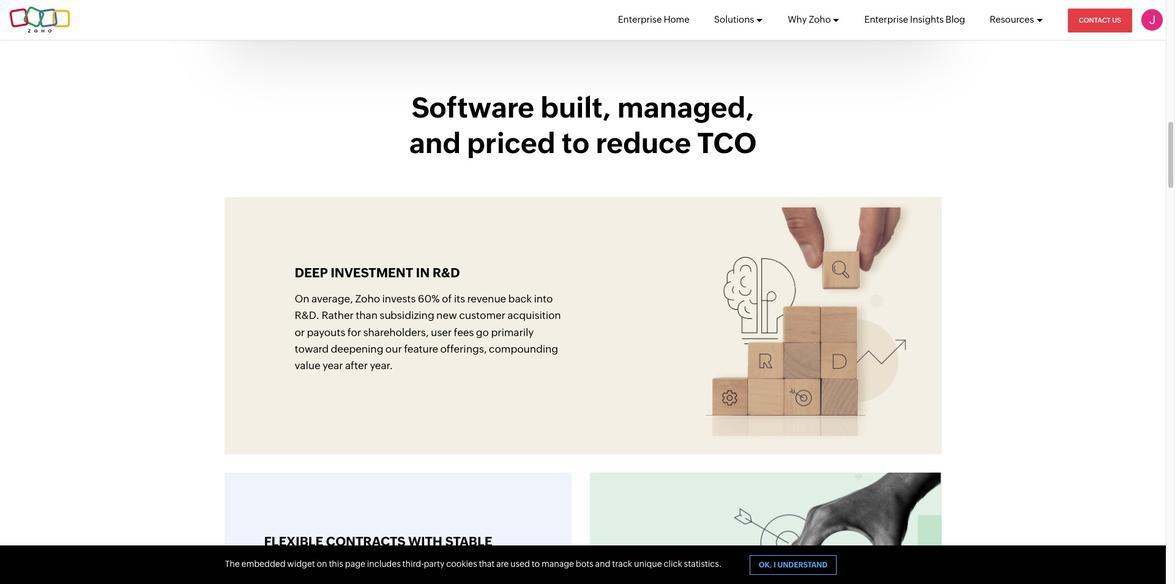 Task type: describe. For each thing, give the bounding box(es) containing it.
contracts
[[326, 534, 406, 549]]

fees
[[454, 326, 474, 338]]

includes
[[367, 559, 401, 569]]

enterprise insights blog
[[865, 14, 966, 24]]

value
[[295, 359, 321, 372]]

toward
[[295, 343, 329, 355]]

or
[[295, 326, 305, 338]]

and inside software built, managed, and priced to reduce tco
[[410, 127, 461, 159]]

average,
[[312, 293, 353, 305]]

r&d
[[433, 266, 460, 280]]

software built, managed, and priced to reduce tco
[[410, 92, 757, 159]]

this
[[329, 559, 344, 569]]

year.
[[370, 359, 393, 372]]

back
[[509, 293, 532, 305]]

to inside software built, managed, and priced to reduce tco
[[562, 127, 590, 159]]

our
[[386, 343, 402, 355]]

primarily
[[491, 326, 534, 338]]

0 horizontal spatial to
[[532, 559, 540, 569]]

on
[[317, 559, 327, 569]]

flexible
[[264, 534, 324, 549]]

with
[[408, 534, 443, 549]]

the embedded widget on this page includes third-party cookies that are used to manage bots and track unique click statistics.
[[225, 559, 722, 569]]

60%
[[418, 293, 440, 305]]

unique
[[635, 559, 662, 569]]

rather
[[322, 310, 354, 322]]

user
[[431, 326, 452, 338]]

in
[[416, 266, 430, 280]]

on
[[295, 293, 310, 305]]

deepening
[[331, 343, 384, 355]]

priced
[[467, 127, 556, 159]]

flexible contracts with stable pricing
[[264, 534, 493, 566]]

1 horizontal spatial and
[[596, 559, 611, 569]]

enterprise home
[[619, 14, 690, 24]]

0 vertical spatial zoho
[[809, 14, 831, 24]]

contact us
[[1080, 17, 1122, 24]]

managed,
[[618, 92, 755, 124]]

acquisition
[[508, 310, 561, 322]]

feature
[[404, 343, 439, 355]]

offerings,
[[441, 343, 487, 355]]

the
[[225, 559, 240, 569]]

customer
[[459, 310, 506, 322]]

deep
[[295, 266, 328, 280]]

go
[[476, 326, 489, 338]]

of
[[442, 293, 452, 305]]

subsidizing
[[380, 310, 435, 322]]

reduce
[[596, 127, 692, 159]]

third-
[[403, 559, 424, 569]]



Task type: vqa. For each thing, say whether or not it's contained in the screenshot.
The Zoho
yes



Task type: locate. For each thing, give the bounding box(es) containing it.
on average, zoho invests 60% of its revenue back into r&d. rather than subsidizing new customer acquisition or payouts for shareholders, user fees go primarily toward deepening our feature offerings, compounding value year after year.
[[295, 293, 561, 372]]

than
[[356, 310, 378, 322]]

to
[[562, 127, 590, 159], [532, 559, 540, 569]]

compounding
[[489, 343, 559, 355]]

0 horizontal spatial enterprise
[[619, 14, 662, 24]]

1 enterprise from the left
[[619, 14, 662, 24]]

james peterson image
[[1142, 9, 1164, 31]]

page
[[345, 559, 366, 569]]

why zoho
[[788, 14, 831, 24]]

enterprise home link
[[619, 0, 690, 39]]

enterprise insights blog link
[[865, 0, 966, 39]]

0 vertical spatial and
[[410, 127, 461, 159]]

0 horizontal spatial and
[[410, 127, 461, 159]]

new
[[437, 310, 457, 322]]

ok, i understand
[[759, 561, 828, 570]]

enterprise left insights
[[865, 14, 909, 24]]

its
[[454, 293, 465, 305]]

i
[[774, 561, 777, 570]]

and down software at top left
[[410, 127, 461, 159]]

that
[[479, 559, 495, 569]]

after
[[345, 359, 368, 372]]

tco
[[698, 127, 757, 159]]

statistics.
[[685, 559, 722, 569]]

software
[[412, 92, 535, 124]]

track
[[613, 559, 633, 569]]

deep investment in r&d
[[295, 266, 460, 280]]

0 horizontal spatial zoho
[[355, 293, 380, 305]]

blog
[[946, 14, 966, 24]]

built,
[[541, 92, 612, 124]]

click
[[664, 559, 683, 569]]

and
[[410, 127, 461, 159], [596, 559, 611, 569]]

zoho inside on average, zoho invests 60% of its revenue back into r&d. rather than subsidizing new customer acquisition or payouts for shareholders, user fees go primarily toward deepening our feature offerings, compounding value year after year.
[[355, 293, 380, 305]]

pricing
[[264, 551, 318, 566]]

0 vertical spatial to
[[562, 127, 590, 159]]

to down built,
[[562, 127, 590, 159]]

1 vertical spatial to
[[532, 559, 540, 569]]

investment
[[331, 266, 413, 280]]

enterprise for enterprise home
[[619, 14, 662, 24]]

zoho enterprise image
[[732, 473, 942, 584]]

stable
[[446, 534, 493, 549]]

1 vertical spatial zoho
[[355, 293, 380, 305]]

year
[[323, 359, 343, 372]]

and right the "bots" at the bottom of the page
[[596, 559, 611, 569]]

shareholders,
[[363, 326, 429, 338]]

insights
[[911, 14, 945, 24]]

enterprise left home
[[619, 14, 662, 24]]

revenue
[[468, 293, 507, 305]]

deep investment in r&d image
[[703, 197, 918, 450]]

enterprise
[[619, 14, 662, 24], [865, 14, 909, 24]]

ok,
[[759, 561, 773, 570]]

2 enterprise from the left
[[865, 14, 909, 24]]

cookies
[[447, 559, 477, 569]]

1 vertical spatial and
[[596, 559, 611, 569]]

bots
[[576, 559, 594, 569]]

contact
[[1080, 17, 1112, 24]]

to right used
[[532, 559, 540, 569]]

contact us link
[[1069, 9, 1133, 32]]

1 horizontal spatial to
[[562, 127, 590, 159]]

1 horizontal spatial enterprise
[[865, 14, 909, 24]]

invests
[[382, 293, 416, 305]]

enterprise for enterprise insights blog
[[865, 14, 909, 24]]

payouts
[[307, 326, 346, 338]]

party
[[424, 559, 445, 569]]

manage
[[542, 559, 575, 569]]

into
[[534, 293, 553, 305]]

why
[[788, 14, 808, 24]]

used
[[511, 559, 530, 569]]

resources
[[990, 14, 1035, 24]]

understand
[[778, 561, 828, 570]]

zoho
[[809, 14, 831, 24], [355, 293, 380, 305]]

1 horizontal spatial zoho
[[809, 14, 831, 24]]

zoho right why
[[809, 14, 831, 24]]

r&d.
[[295, 310, 320, 322]]

widget
[[287, 559, 315, 569]]

are
[[497, 559, 509, 569]]

solutions
[[715, 14, 755, 24]]

zoho enterprise logo image
[[9, 6, 71, 33]]

home
[[664, 14, 690, 24]]

for
[[348, 326, 361, 338]]

us
[[1113, 17, 1122, 24]]

embedded
[[242, 559, 286, 569]]

zoho up than
[[355, 293, 380, 305]]



